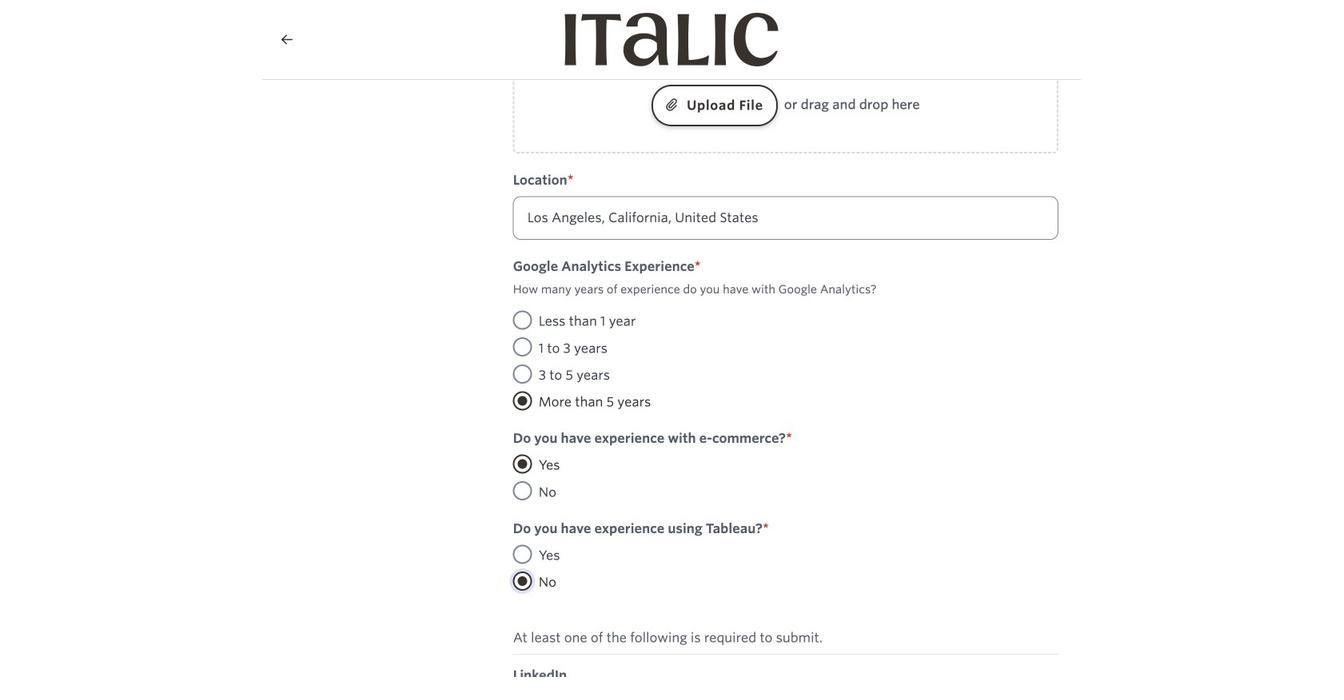 Task type: describe. For each thing, give the bounding box(es) containing it.
back to italic's job listings image
[[281, 33, 293, 46]]

italic image
[[565, 13, 778, 66]]



Task type: locate. For each thing, give the bounding box(es) containing it.
1-415-555-1234... telephone field
[[513, 0, 1058, 15]]

Start typing... field
[[513, 196, 1058, 240]]



